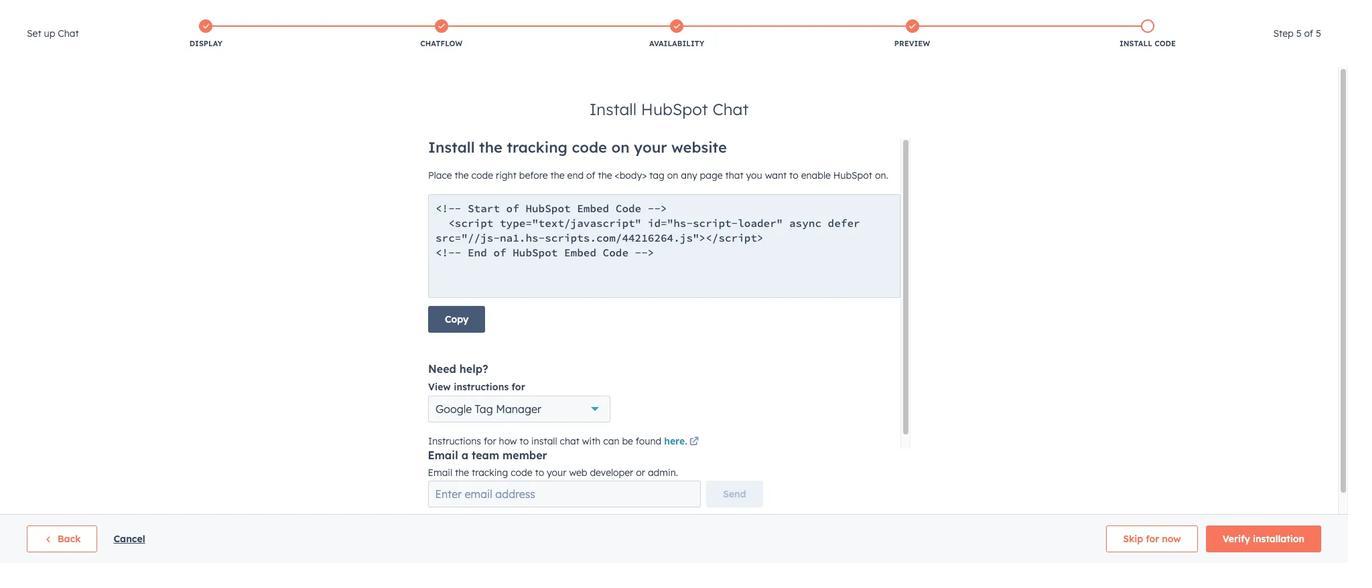 Task type: vqa. For each thing, say whether or not it's contained in the screenshot.
or
yes



Task type: locate. For each thing, give the bounding box(es) containing it.
install down settings 'icon'
[[1120, 39, 1153, 48]]

chat inside heading
[[58, 27, 79, 40]]

1 vertical spatial chat
[[713, 99, 749, 119]]

2 menu item from the left
[[1061, 0, 1087, 21]]

your
[[547, 467, 567, 479]]

0 vertical spatial chat
[[58, 27, 79, 40]]

0 vertical spatial code
[[1155, 39, 1177, 48]]

cancel
[[114, 534, 145, 546]]

now
[[1163, 534, 1182, 546]]

0 horizontal spatial 5
[[1297, 27, 1302, 40]]

verify installation button
[[1207, 526, 1322, 553]]

1 vertical spatial email
[[428, 467, 453, 479]]

chat for install hubspot chat
[[713, 99, 749, 119]]

1 email from the top
[[428, 449, 458, 463]]

menu item
[[1008, 0, 1061, 21], [1061, 0, 1087, 21], [1087, 0, 1118, 21], [1118, 0, 1143, 21]]

0 horizontal spatial install
[[590, 99, 637, 119]]

install for install code
[[1120, 39, 1153, 48]]

email a team member email the tracking code to your web developer or admin.
[[428, 449, 678, 479]]

step 5 of 5
[[1274, 27, 1322, 40]]

back
[[58, 534, 81, 546]]

install
[[1120, 39, 1153, 48], [590, 99, 637, 119]]

1 horizontal spatial install
[[1120, 39, 1153, 48]]

1 vertical spatial code
[[511, 467, 533, 479]]

code down settings 'icon'
[[1155, 39, 1177, 48]]

step
[[1274, 27, 1295, 40]]

code inside list item
[[1155, 39, 1177, 48]]

4 menu item from the left
[[1118, 0, 1143, 21]]

1 horizontal spatial code
[[1155, 39, 1177, 48]]

code
[[1155, 39, 1177, 48], [511, 467, 533, 479]]

preview completed list item
[[795, 17, 1031, 52]]

back button
[[27, 526, 97, 553]]

5 right of
[[1317, 27, 1322, 40]]

tracking
[[472, 467, 508, 479]]

chatflow completed list item
[[324, 17, 559, 52]]

install inside install code list item
[[1120, 39, 1153, 48]]

the
[[455, 467, 469, 479]]

install left hubspot
[[590, 99, 637, 119]]

1 horizontal spatial chat
[[713, 99, 749, 119]]

0 vertical spatial email
[[428, 449, 458, 463]]

3 menu item from the left
[[1087, 0, 1118, 21]]

verify
[[1223, 534, 1251, 546]]

skip for now
[[1124, 534, 1182, 546]]

display completed list item
[[88, 17, 324, 52]]

list containing display
[[88, 17, 1266, 52]]

menu
[[1008, 0, 1333, 21]]

0 horizontal spatial code
[[511, 467, 533, 479]]

1 5 from the left
[[1297, 27, 1302, 40]]

chat right up
[[58, 27, 79, 40]]

code down member
[[511, 467, 533, 479]]

hubspot
[[642, 99, 708, 119]]

install code
[[1120, 39, 1177, 48]]

chat
[[58, 27, 79, 40], [713, 99, 749, 119]]

5
[[1297, 27, 1302, 40], [1317, 27, 1322, 40]]

send
[[723, 489, 747, 501]]

1 horizontal spatial 5
[[1317, 27, 1322, 40]]

code inside email a team member email the tracking code to your web developer or admin.
[[511, 467, 533, 479]]

1 vertical spatial install
[[590, 99, 637, 119]]

chat right hubspot
[[713, 99, 749, 119]]

list
[[88, 17, 1266, 52]]

settings link
[[1145, 4, 1161, 18]]

0 horizontal spatial chat
[[58, 27, 79, 40]]

verify installation
[[1223, 534, 1305, 546]]

5 left of
[[1297, 27, 1302, 40]]

email left the
[[428, 467, 453, 479]]

0 vertical spatial install
[[1120, 39, 1153, 48]]

email
[[428, 449, 458, 463], [428, 467, 453, 479]]

Search HubSpot search field
[[1161, 28, 1325, 51]]

preview
[[895, 39, 931, 48]]

email left a
[[428, 449, 458, 463]]



Task type: describe. For each thing, give the bounding box(es) containing it.
chat for set up chat
[[58, 27, 79, 40]]

Enter email address text field
[[428, 481, 701, 508]]

skip
[[1124, 534, 1144, 546]]

install for install hubspot chat
[[590, 99, 637, 119]]

display
[[190, 39, 223, 48]]

web
[[569, 467, 588, 479]]

admin.
[[648, 467, 678, 479]]

set up chat
[[27, 27, 79, 40]]

1 menu item from the left
[[1008, 0, 1061, 21]]

team
[[472, 449, 500, 463]]

up
[[44, 27, 55, 40]]

search image
[[1321, 35, 1330, 44]]

skip for now button
[[1107, 526, 1199, 553]]

set
[[27, 27, 41, 40]]

send button
[[707, 481, 763, 508]]

member
[[503, 449, 547, 463]]

to
[[535, 467, 544, 479]]

install hubspot chat
[[590, 99, 749, 119]]

chatflow
[[421, 39, 463, 48]]

or
[[636, 467, 646, 479]]

installation
[[1254, 534, 1305, 546]]

of
[[1305, 27, 1314, 40]]

developer
[[590, 467, 634, 479]]

2 5 from the left
[[1317, 27, 1322, 40]]

set up chat heading
[[27, 25, 79, 42]]

settings image
[[1147, 6, 1159, 18]]

a
[[462, 449, 469, 463]]

availability
[[650, 39, 705, 48]]

for
[[1147, 534, 1160, 546]]

availability completed list item
[[559, 17, 795, 52]]

2 email from the top
[[428, 467, 453, 479]]

cancel button
[[114, 532, 145, 548]]

install code list item
[[1031, 17, 1266, 52]]

search button
[[1314, 28, 1337, 51]]



